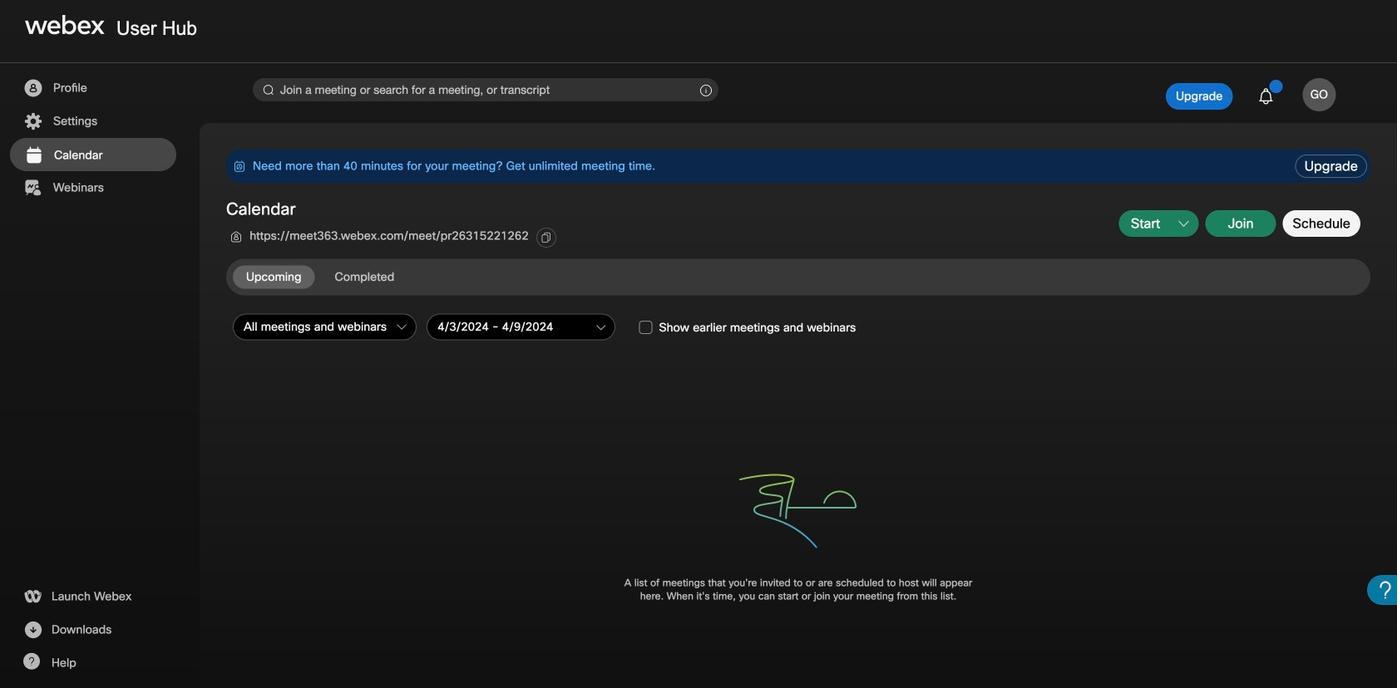 Task type: describe. For each thing, give the bounding box(es) containing it.
mds meetings_filled image
[[23, 146, 44, 165]]

mds people circle_filled image
[[22, 78, 43, 98]]

ng help active image
[[22, 654, 40, 670]]

start a meeting options image
[[1179, 219, 1189, 229]]

mds settings_filled image
[[22, 111, 43, 131]]

copy image
[[540, 232, 552, 244]]

cisco webex image
[[25, 15, 105, 35]]

mds webinar_filled image
[[22, 178, 43, 198]]

Join a meeting or search for a meeting, or transcript text field
[[253, 78, 719, 101]]

mds webex helix filled image
[[22, 587, 43, 607]]



Task type: locate. For each thing, give the bounding box(es) containing it.
tab list
[[233, 266, 414, 289]]

region
[[226, 150, 1292, 183]]

1 horizontal spatial tab
[[321, 266, 408, 289]]

1 tab from the left
[[233, 266, 315, 289]]

tab panel
[[226, 311, 1374, 648]]

2 tab from the left
[[321, 266, 408, 289]]

0 horizontal spatial tab
[[233, 266, 315, 289]]

mds message queing_bold image
[[233, 160, 246, 173]]

mds content download_filled image
[[22, 620, 43, 640]]

tab
[[233, 266, 315, 289], [321, 266, 408, 289]]



